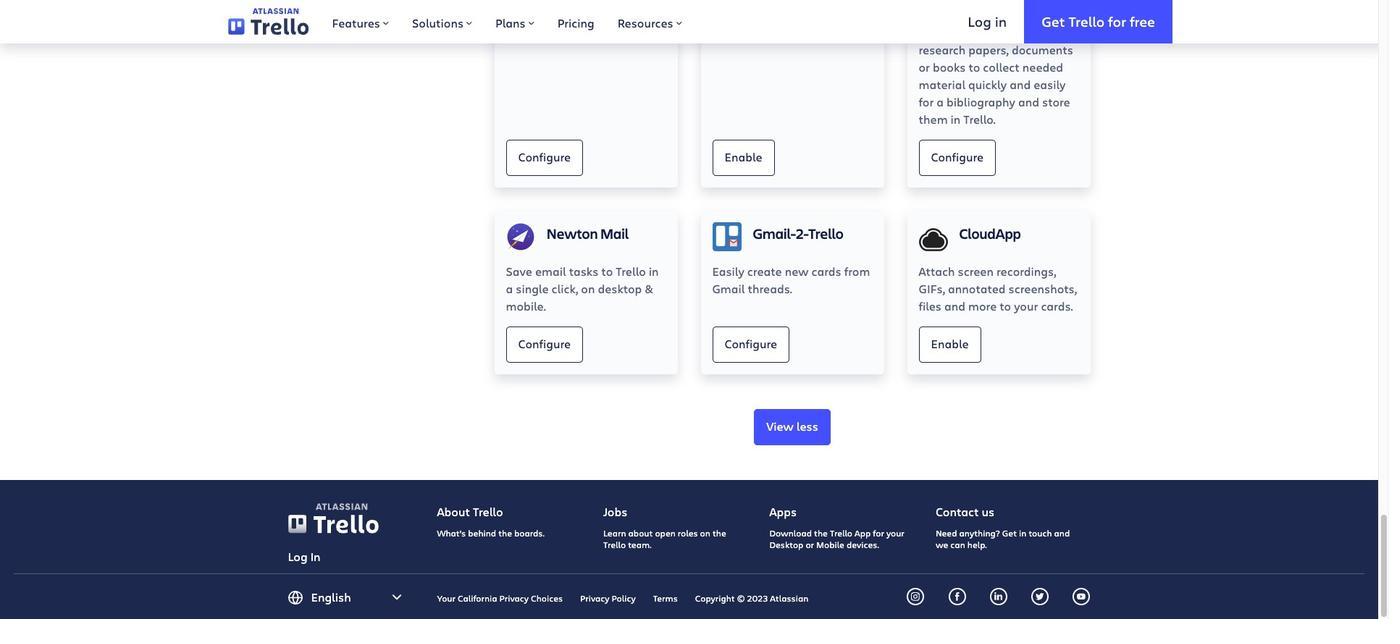 Task type: describe. For each thing, give the bounding box(es) containing it.
for inside download the trello app for your desktop or mobile devices.
[[873, 528, 884, 539]]

in inside log in link
[[995, 12, 1007, 30]]

a inside save email tasks to trello in a single click, on desktop & mobile.
[[506, 281, 513, 296]]

authors
[[1017, 25, 1059, 40]]

and inside attach screen recordings, gifs, annotated screenshots, files and more to your cards.
[[945, 298, 966, 314]]

in inside need anything? get in touch and we can help.
[[1019, 528, 1027, 539]]

about
[[628, 528, 653, 539]]

what's
[[437, 528, 466, 539]]

0 vertical spatial enable link
[[712, 140, 775, 176]]

the inside learn about open roles on the trello team.
[[713, 528, 726, 539]]

2-
[[796, 224, 809, 243]]

log in link
[[288, 548, 321, 566]]

easily create new cards from gmail threads.
[[712, 264, 870, 296]]

view less
[[766, 419, 818, 434]]

1 horizontal spatial enable link
[[919, 327, 981, 363]]

resources button
[[606, 0, 694, 43]]

mobile.
[[506, 298, 546, 314]]

store
[[1042, 94, 1070, 109]]

trello inside download the trello app for your desktop or mobile devices.
[[830, 528, 853, 539]]

create
[[747, 264, 782, 279]]

need
[[936, 528, 957, 539]]

atlassian
[[770, 593, 809, 604]]

to inside attach screen recordings, gifs, annotated screenshots, files and more to your cards.
[[1000, 298, 1011, 314]]

your california privacy choices link
[[437, 593, 563, 604]]

newton
[[547, 224, 598, 243]]

log in
[[968, 12, 1007, 30]]

and down easily
[[1018, 94, 1039, 109]]

view less button
[[754, 409, 831, 445]]

gmail-
[[753, 224, 796, 243]]

need anything? get in touch and we can help.
[[936, 528, 1070, 551]]

gmail-2-trello
[[753, 224, 844, 243]]

can
[[951, 539, 965, 551]]

newton mail
[[547, 224, 629, 243]]

less
[[797, 419, 818, 434]]

open
[[655, 528, 676, 539]]

trello up what's behind the boards.
[[473, 504, 503, 519]]

enable for the top enable link
[[725, 149, 762, 164]]

a inside this google chrome extension assists authors of research papers, documents or books to collect needed material quickly and easily for a bibliography and store them in trello.
[[937, 94, 944, 109]]

2 horizontal spatial for
[[1108, 12, 1126, 30]]

jobs
[[603, 504, 628, 519]]

documents
[[1012, 42, 1073, 57]]

about trello
[[437, 504, 503, 519]]

california
[[458, 593, 497, 604]]

trello.
[[964, 111, 996, 127]]

threads.
[[748, 281, 792, 296]]

2023
[[747, 593, 768, 604]]

privacy policy
[[580, 593, 636, 604]]

your california privacy choices
[[437, 593, 563, 604]]

contact us
[[936, 504, 995, 519]]

©
[[737, 593, 745, 604]]

features
[[332, 15, 380, 30]]

or inside this google chrome extension assists authors of research papers, documents or books to collect needed material quickly and easily for a bibliography and store them in trello.
[[919, 59, 930, 74]]

on inside learn about open roles on the trello team.
[[700, 528, 711, 539]]

learn about open roles on the trello team.
[[603, 528, 726, 551]]

books
[[933, 59, 966, 74]]

annotated
[[948, 281, 1006, 296]]

download
[[770, 528, 812, 539]]

copyright © 2023 atlassian
[[695, 593, 809, 604]]

terms
[[653, 593, 678, 604]]

files
[[919, 298, 942, 314]]

copyright
[[695, 593, 735, 604]]

what's behind the boards.
[[437, 528, 545, 539]]

apps
[[770, 504, 797, 519]]

needed
[[1023, 59, 1063, 74]]

help.
[[968, 539, 987, 551]]

policy
[[612, 593, 636, 604]]

boards.
[[514, 528, 545, 539]]

recordings,
[[997, 264, 1057, 279]]

solutions button
[[401, 0, 484, 43]]

mail
[[600, 224, 629, 243]]

and down collect on the top of the page
[[1010, 77, 1031, 92]]

on inside save email tasks to trello in a single click, on desktop & mobile.
[[581, 281, 595, 296]]

and inside need anything? get in touch and we can help.
[[1054, 528, 1070, 539]]

enable for the rightmost enable link
[[931, 336, 969, 351]]

this google chrome extension assists authors of research papers, documents or books to collect needed material quickly and easily for a bibliography and store them in trello.
[[919, 7, 1073, 127]]

new
[[785, 264, 809, 279]]

from
[[844, 264, 870, 279]]

we
[[936, 539, 948, 551]]

single
[[516, 281, 549, 296]]

1 the from the left
[[498, 528, 512, 539]]

resources
[[618, 15, 673, 30]]

anything?
[[959, 528, 1000, 539]]



Task type: locate. For each thing, give the bounding box(es) containing it.
0 horizontal spatial get
[[1002, 528, 1017, 539]]

chrome
[[985, 7, 1028, 22]]

0 vertical spatial to
[[969, 59, 980, 74]]

mobile
[[816, 539, 845, 551]]

0 horizontal spatial log
[[288, 549, 308, 564]]

trello
[[1069, 12, 1105, 30], [808, 224, 844, 243], [616, 264, 646, 279], [473, 504, 503, 519], [830, 528, 853, 539], [603, 539, 626, 551]]

your right app
[[887, 528, 905, 539]]

privacy policy link
[[580, 593, 636, 604]]

log for log in
[[288, 549, 308, 564]]

1 horizontal spatial privacy
[[580, 593, 610, 604]]

on
[[581, 281, 595, 296], [700, 528, 711, 539]]

to inside this google chrome extension assists authors of research papers, documents or books to collect needed material quickly and easily for a bibliography and store them in trello.
[[969, 59, 980, 74]]

get
[[1042, 12, 1065, 30], [1002, 528, 1017, 539]]

privacy
[[500, 593, 529, 604], [580, 593, 610, 604]]

trello right authors
[[1069, 12, 1105, 30]]

or left mobile
[[806, 539, 814, 551]]

roles
[[678, 528, 698, 539]]

1 vertical spatial get
[[1002, 528, 1017, 539]]

1 horizontal spatial on
[[700, 528, 711, 539]]

your inside download the trello app for your desktop or mobile devices.
[[887, 528, 905, 539]]

trello left app
[[830, 528, 853, 539]]

configure link
[[506, 140, 583, 176], [919, 140, 996, 176], [506, 327, 583, 363], [712, 327, 790, 363]]

get up documents
[[1042, 12, 1065, 30]]

your inside attach screen recordings, gifs, annotated screenshots, files and more to your cards.
[[1014, 298, 1038, 314]]

0 vertical spatial log
[[968, 12, 992, 30]]

1 vertical spatial for
[[919, 94, 934, 109]]

to
[[969, 59, 980, 74], [601, 264, 613, 279], [1000, 298, 1011, 314]]

0 vertical spatial get
[[1042, 12, 1065, 30]]

free
[[1130, 12, 1155, 30]]

cards
[[812, 264, 842, 279]]

1 privacy from the left
[[500, 593, 529, 604]]

in inside save email tasks to trello in a single click, on desktop & mobile.
[[649, 264, 659, 279]]

trello inside save email tasks to trello in a single click, on desktop & mobile.
[[616, 264, 646, 279]]

get trello for free link
[[1024, 0, 1173, 43]]

1 vertical spatial a
[[506, 281, 513, 296]]

1 horizontal spatial for
[[919, 94, 934, 109]]

extension
[[919, 25, 973, 40]]

about
[[437, 504, 470, 519]]

youtube image
[[1077, 593, 1086, 602]]

in
[[310, 549, 321, 564]]

the right download
[[814, 528, 828, 539]]

or up "material"
[[919, 59, 930, 74]]

your
[[437, 593, 456, 604]]

cloudapp
[[959, 224, 1021, 243]]

quickly
[[969, 77, 1007, 92]]

get inside need anything? get in touch and we can help.
[[1002, 528, 1017, 539]]

features button
[[320, 0, 401, 43]]

in up papers,
[[995, 12, 1007, 30]]

1 horizontal spatial or
[[919, 59, 930, 74]]

them
[[919, 111, 948, 127]]

3 the from the left
[[814, 528, 828, 539]]

to up desktop
[[601, 264, 613, 279]]

in
[[995, 12, 1007, 30], [951, 111, 961, 127], [649, 264, 659, 279], [1019, 528, 1027, 539]]

app
[[855, 528, 871, 539]]

save
[[506, 264, 532, 279]]

attach
[[919, 264, 955, 279]]

1 horizontal spatial a
[[937, 94, 944, 109]]

and
[[1010, 77, 1031, 92], [1018, 94, 1039, 109], [945, 298, 966, 314], [1054, 528, 1070, 539]]

log
[[968, 12, 992, 30], [288, 549, 308, 564]]

2 vertical spatial to
[[1000, 298, 1011, 314]]

tasks
[[569, 264, 599, 279]]

0 vertical spatial for
[[1108, 12, 1126, 30]]

2 horizontal spatial to
[[1000, 298, 1011, 314]]

get trello for free
[[1042, 12, 1155, 30]]

and right files
[[945, 298, 966, 314]]

devices.
[[847, 539, 879, 551]]

to up quickly
[[969, 59, 980, 74]]

for left free
[[1108, 12, 1126, 30]]

log in link
[[951, 0, 1024, 43]]

trello left team. at the bottom of the page
[[603, 539, 626, 551]]

1 horizontal spatial enable
[[931, 336, 969, 351]]

desktop
[[770, 539, 804, 551]]

plans button
[[484, 0, 546, 43]]

2 the from the left
[[713, 528, 726, 539]]

0 horizontal spatial your
[[887, 528, 905, 539]]

1 vertical spatial or
[[806, 539, 814, 551]]

1 horizontal spatial the
[[713, 528, 726, 539]]

a down the save
[[506, 281, 513, 296]]

download the trello app for your desktop or mobile devices.
[[770, 528, 905, 551]]

plans
[[496, 15, 526, 30]]

your down screenshots,
[[1014, 298, 1038, 314]]

click,
[[552, 281, 578, 296]]

solutions
[[412, 15, 464, 30]]

twitter image
[[1036, 593, 1045, 602]]

2 privacy from the left
[[580, 593, 610, 604]]

cards.
[[1041, 298, 1073, 314]]

0 horizontal spatial a
[[506, 281, 513, 296]]

easily
[[1034, 77, 1066, 92]]

easily
[[712, 264, 745, 279]]

terms link
[[653, 593, 678, 604]]

0 horizontal spatial the
[[498, 528, 512, 539]]

trello inside learn about open roles on the trello team.
[[603, 539, 626, 551]]

for up them
[[919, 94, 934, 109]]

enable link
[[712, 140, 775, 176], [919, 327, 981, 363]]

pricing
[[557, 15, 595, 30]]

the
[[498, 528, 512, 539], [713, 528, 726, 539], [814, 528, 828, 539]]

1 horizontal spatial to
[[969, 59, 980, 74]]

log for log in
[[968, 12, 992, 30]]

0 horizontal spatial on
[[581, 281, 595, 296]]

google
[[943, 7, 983, 22]]

this
[[919, 7, 941, 22]]

linkedin image
[[995, 593, 1003, 602]]

trello up desktop
[[616, 264, 646, 279]]

in inside this google chrome extension assists authors of research papers, documents or books to collect needed material quickly and easily for a bibliography and store them in trello.
[[951, 111, 961, 127]]

gmail
[[712, 281, 745, 296]]

0 horizontal spatial enable link
[[712, 140, 775, 176]]

0 vertical spatial a
[[937, 94, 944, 109]]

2 vertical spatial for
[[873, 528, 884, 539]]

2 horizontal spatial the
[[814, 528, 828, 539]]

the right roles
[[713, 528, 726, 539]]

in left touch
[[1019, 528, 1027, 539]]

on right roles
[[700, 528, 711, 539]]

papers,
[[969, 42, 1009, 57]]

pricing link
[[546, 0, 606, 43]]

1 vertical spatial enable
[[931, 336, 969, 351]]

and right touch
[[1054, 528, 1070, 539]]

us
[[982, 504, 995, 519]]

the right behind
[[498, 528, 512, 539]]

privacy left policy
[[580, 593, 610, 604]]

bibliography
[[947, 94, 1016, 109]]

assists
[[976, 25, 1014, 40]]

0 vertical spatial on
[[581, 281, 595, 296]]

0 vertical spatial your
[[1014, 298, 1038, 314]]

the inside download the trello app for your desktop or mobile devices.
[[814, 528, 828, 539]]

a
[[937, 94, 944, 109], [506, 281, 513, 296]]

0 horizontal spatial or
[[806, 539, 814, 551]]

0 horizontal spatial enable
[[725, 149, 762, 164]]

save email tasks to trello in a single click, on desktop & mobile.
[[506, 264, 659, 314]]

of
[[1062, 25, 1073, 40]]

1 horizontal spatial get
[[1042, 12, 1065, 30]]

&
[[645, 281, 653, 296]]

to inside save email tasks to trello in a single click, on desktop & mobile.
[[601, 264, 613, 279]]

behind
[[468, 528, 496, 539]]

privacy left choices
[[500, 593, 529, 604]]

instagram image
[[912, 593, 920, 602]]

for inside this google chrome extension assists authors of research papers, documents or books to collect needed material quickly and easily for a bibliography and store them in trello.
[[919, 94, 934, 109]]

for right app
[[873, 528, 884, 539]]

facebook image
[[953, 593, 962, 602]]

on down tasks
[[581, 281, 595, 296]]

atlassian trello image
[[228, 8, 309, 35], [288, 503, 378, 534], [315, 504, 367, 510]]

trello up cards
[[808, 224, 844, 243]]

to right more
[[1000, 298, 1011, 314]]

1 vertical spatial your
[[887, 528, 905, 539]]

gifs,
[[919, 281, 945, 296]]

touch
[[1029, 528, 1052, 539]]

log in
[[288, 549, 321, 564]]

choices
[[531, 593, 563, 604]]

a down "material"
[[937, 94, 944, 109]]

or inside download the trello app for your desktop or mobile devices.
[[806, 539, 814, 551]]

1 vertical spatial log
[[288, 549, 308, 564]]

0 vertical spatial enable
[[725, 149, 762, 164]]

collect
[[983, 59, 1020, 74]]

1 vertical spatial enable link
[[919, 327, 981, 363]]

your
[[1014, 298, 1038, 314], [887, 528, 905, 539]]

0 vertical spatial or
[[919, 59, 930, 74]]

1 horizontal spatial your
[[1014, 298, 1038, 314]]

in right them
[[951, 111, 961, 127]]

0 horizontal spatial for
[[873, 528, 884, 539]]

attach screen recordings, gifs, annotated screenshots, files and more to your cards.
[[919, 264, 1077, 314]]

get right anything?
[[1002, 528, 1017, 539]]

0 horizontal spatial to
[[601, 264, 613, 279]]

1 horizontal spatial log
[[968, 12, 992, 30]]

1 vertical spatial to
[[601, 264, 613, 279]]

0 horizontal spatial privacy
[[500, 593, 529, 604]]

1 vertical spatial on
[[700, 528, 711, 539]]

view
[[766, 419, 794, 434]]

configure
[[518, 149, 571, 164], [931, 149, 984, 164], [518, 336, 571, 351], [725, 336, 777, 351]]

screenshots,
[[1009, 281, 1077, 296]]

in up &
[[649, 264, 659, 279]]



Task type: vqa. For each thing, say whether or not it's contained in the screenshot.


